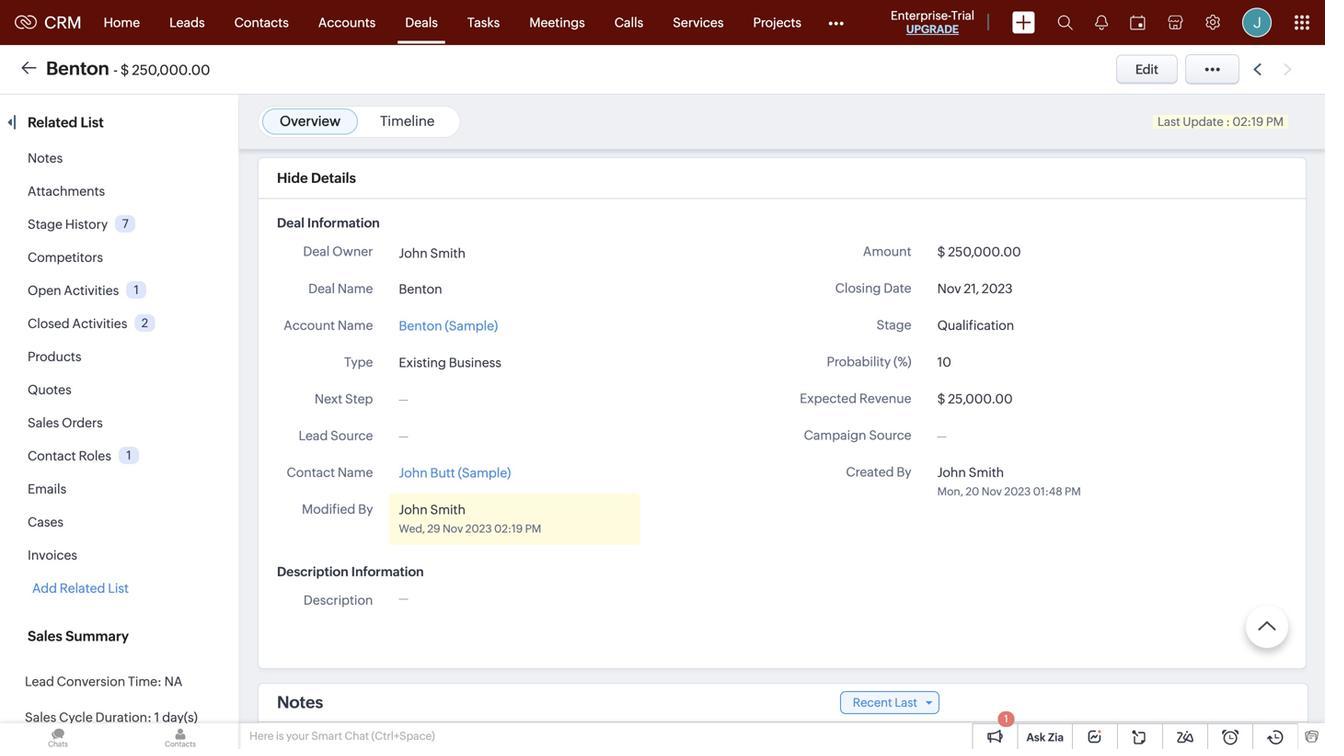 Task type: vqa. For each thing, say whether or not it's contained in the screenshot.


Task type: locate. For each thing, give the bounding box(es) containing it.
1 vertical spatial sales
[[28, 629, 62, 645]]

chat
[[345, 731, 369, 743]]

0 horizontal spatial source
[[330, 429, 373, 443]]

1 vertical spatial smith
[[969, 466, 1004, 480]]

contact for contact roles
[[28, 449, 76, 464]]

john up mon, at the bottom right
[[937, 466, 966, 480]]

chats image
[[0, 724, 116, 750]]

0 vertical spatial smith
[[430, 246, 466, 261]]

profile image
[[1242, 8, 1272, 37]]

1 vertical spatial pm
[[1065, 486, 1081, 498]]

1 vertical spatial (sample)
[[458, 466, 511, 481]]

hide details link
[[277, 170, 356, 186]]

deal down deal information at the top of the page
[[303, 244, 330, 259]]

sales orders
[[28, 416, 103, 431]]

campaign source
[[804, 428, 912, 443]]

name up type
[[338, 318, 373, 333]]

sales down quotes
[[28, 416, 59, 431]]

smith up 20
[[969, 466, 1004, 480]]

1 vertical spatial by
[[358, 502, 373, 517]]

projects
[[753, 15, 802, 30]]

nov right "29"
[[443, 523, 463, 535]]

john for john smith
[[399, 246, 428, 261]]

1 vertical spatial nov
[[982, 486, 1002, 498]]

activities up closed activities link
[[64, 283, 119, 298]]

smith inside john smith wed, 29 nov 2023 02:19 pm
[[430, 503, 466, 517]]

0 horizontal spatial 250,000.00
[[132, 62, 210, 78]]

information for deal information
[[307, 216, 380, 231]]

contact up emails
[[28, 449, 76, 464]]

1 name from the top
[[338, 281, 373, 296]]

02:19 right :
[[1233, 115, 1264, 129]]

smith inside john smith mon, 20 nov 2023 01:48 pm
[[969, 466, 1004, 480]]

john right owner
[[399, 246, 428, 261]]

1 vertical spatial description
[[304, 593, 373, 608]]

-
[[113, 62, 118, 78]]

2 vertical spatial smith
[[430, 503, 466, 517]]

stage for stage history
[[28, 217, 63, 232]]

1 vertical spatial lead
[[25, 675, 54, 690]]

stage
[[28, 217, 63, 232], [877, 318, 912, 333]]

2 vertical spatial 2023
[[465, 523, 492, 535]]

2023 right "29"
[[465, 523, 492, 535]]

expected
[[800, 392, 857, 406]]

activities for closed activities
[[72, 317, 127, 331]]

1 horizontal spatial lead
[[299, 429, 328, 443]]

deals
[[405, 15, 438, 30]]

john inside john smith wed, 29 nov 2023 02:19 pm
[[399, 503, 428, 517]]

notes up attachments link
[[28, 151, 63, 166]]

open activities link
[[28, 283, 119, 298]]

duration:
[[95, 711, 152, 726]]

2023 left '01:48'
[[1004, 486, 1031, 498]]

0 vertical spatial contact
[[28, 449, 76, 464]]

0 horizontal spatial contact
[[28, 449, 76, 464]]

0 vertical spatial 2023
[[982, 282, 1013, 296]]

2 vertical spatial benton
[[399, 319, 442, 333]]

lead down next
[[299, 429, 328, 443]]

name down owner
[[338, 281, 373, 296]]

0 vertical spatial name
[[338, 281, 373, 296]]

zia
[[1048, 732, 1064, 744]]

pm inside john smith mon, 20 nov 2023 01:48 pm
[[1065, 486, 1081, 498]]

last right recent
[[895, 696, 917, 710]]

emails link
[[28, 482, 66, 497]]

1 source from the left
[[869, 428, 912, 443]]

1 horizontal spatial by
[[897, 465, 912, 480]]

1 horizontal spatial nov
[[937, 282, 961, 296]]

2 vertical spatial nov
[[443, 523, 463, 535]]

step
[[345, 392, 373, 407]]

home
[[104, 15, 140, 30]]

1 vertical spatial benton
[[399, 282, 442, 297]]

0 vertical spatial $
[[120, 62, 129, 78]]

0 horizontal spatial by
[[358, 502, 373, 517]]

created
[[846, 465, 894, 480]]

create menu image
[[1012, 12, 1035, 34]]

2023
[[982, 282, 1013, 296], [1004, 486, 1031, 498], [465, 523, 492, 535]]

2 source from the left
[[330, 429, 373, 443]]

$  25,000.00
[[937, 392, 1013, 407]]

activities for open activities
[[64, 283, 119, 298]]

closed
[[28, 317, 70, 331]]

related up notes link
[[28, 115, 77, 131]]

0 horizontal spatial last
[[895, 696, 917, 710]]

roles
[[79, 449, 111, 464]]

benton down john smith
[[399, 282, 442, 297]]

wed,
[[399, 523, 425, 535]]

0 horizontal spatial stage
[[28, 217, 63, 232]]

notes up your on the left of page
[[277, 694, 323, 713]]

smith for john smith
[[430, 246, 466, 261]]

0 vertical spatial (sample)
[[445, 319, 498, 333]]

250,000.00 down leads
[[132, 62, 210, 78]]

signals element
[[1084, 0, 1119, 45]]

2 name from the top
[[338, 318, 373, 333]]

1 vertical spatial $
[[937, 245, 945, 259]]

250,000.00 up nov 21, 2023 on the right
[[948, 245, 1021, 259]]

1 horizontal spatial last
[[1158, 115, 1180, 129]]

0 vertical spatial deal
[[277, 216, 304, 231]]

0 horizontal spatial pm
[[525, 523, 541, 535]]

search image
[[1057, 15, 1073, 30]]

ask
[[1026, 732, 1046, 744]]

1 vertical spatial stage
[[877, 318, 912, 333]]

expected revenue
[[800, 392, 912, 406]]

1 horizontal spatial list
[[108, 582, 129, 596]]

0 vertical spatial 02:19
[[1233, 115, 1264, 129]]

type
[[344, 355, 373, 370]]

1 horizontal spatial stage
[[877, 318, 912, 333]]

1 horizontal spatial pm
[[1065, 486, 1081, 498]]

nov inside john smith wed, 29 nov 2023 02:19 pm
[[443, 523, 463, 535]]

john left butt
[[399, 466, 428, 481]]

nov right 20
[[982, 486, 1002, 498]]

notes link
[[28, 151, 63, 166]]

hide details
[[277, 170, 356, 186]]

1 vertical spatial deal
[[303, 244, 330, 259]]

1 vertical spatial last
[[895, 696, 917, 710]]

0 vertical spatial related
[[28, 115, 77, 131]]

description down modified
[[277, 565, 348, 580]]

$ down 10
[[937, 392, 945, 407]]

john up "wed,"
[[399, 503, 428, 517]]

by right modified
[[358, 502, 373, 517]]

smith up "29"
[[430, 503, 466, 517]]

competitors link
[[28, 250, 103, 265]]

1 horizontal spatial notes
[[277, 694, 323, 713]]

contact roles
[[28, 449, 111, 464]]

by right created
[[897, 465, 912, 480]]

butt
[[430, 466, 455, 481]]

created by
[[846, 465, 912, 480]]

(sample)
[[445, 319, 498, 333], [458, 466, 511, 481]]

2023 inside john smith mon, 20 nov 2023 01:48 pm
[[1004, 486, 1031, 498]]

1 vertical spatial 2023
[[1004, 486, 1031, 498]]

1 vertical spatial information
[[351, 565, 424, 580]]

john inside 'link'
[[399, 466, 428, 481]]

pm for created by
[[1065, 486, 1081, 498]]

john
[[399, 246, 428, 261], [937, 466, 966, 480], [399, 466, 428, 481], [399, 503, 428, 517]]

sales for sales summary
[[28, 629, 62, 645]]

2 horizontal spatial pm
[[1266, 115, 1284, 129]]

0 horizontal spatial nov
[[443, 523, 463, 535]]

by
[[897, 465, 912, 480], [358, 502, 373, 517]]

lead for lead source
[[299, 429, 328, 443]]

deal up account name
[[308, 281, 335, 296]]

contact name
[[287, 465, 373, 480]]

stage down 'date'
[[877, 318, 912, 333]]

0 vertical spatial stage
[[28, 217, 63, 232]]

2 vertical spatial pm
[[525, 523, 541, 535]]

$
[[120, 62, 129, 78], [937, 245, 945, 259], [937, 392, 945, 407]]

accounts
[[318, 15, 376, 30]]

2023 inside john smith wed, 29 nov 2023 02:19 pm
[[465, 523, 492, 535]]

0 vertical spatial list
[[80, 115, 104, 131]]

benton up existing
[[399, 319, 442, 333]]

0 horizontal spatial lead
[[25, 675, 54, 690]]

01:48
[[1033, 486, 1062, 498]]

john smith mon, 20 nov 2023 01:48 pm
[[937, 466, 1081, 498]]

02:19
[[1233, 115, 1264, 129], [494, 523, 523, 535]]

name up modified by
[[338, 465, 373, 480]]

nov left 21,
[[937, 282, 961, 296]]

$ right - on the left top of page
[[120, 62, 129, 78]]

information up deal owner
[[307, 216, 380, 231]]

2 vertical spatial deal
[[308, 281, 335, 296]]

services
[[673, 15, 724, 30]]

0 horizontal spatial list
[[80, 115, 104, 131]]

0 vertical spatial description
[[277, 565, 348, 580]]

profile element
[[1231, 0, 1283, 45]]

stage up competitors
[[28, 217, 63, 232]]

(sample) right butt
[[458, 466, 511, 481]]

$ up nov 21, 2023 on the right
[[937, 245, 945, 259]]

(sample) up business at top left
[[445, 319, 498, 333]]

0 vertical spatial pm
[[1266, 115, 1284, 129]]

1 vertical spatial 02:19
[[494, 523, 523, 535]]

related right add
[[60, 582, 105, 596]]

pm
[[1266, 115, 1284, 129], [1065, 486, 1081, 498], [525, 523, 541, 535]]

sales summary
[[28, 629, 129, 645]]

1 vertical spatial name
[[338, 318, 373, 333]]

$ inside benton - $ 250,000.00
[[120, 62, 129, 78]]

(sample) inside 'link'
[[458, 466, 511, 481]]

contact for contact name
[[287, 465, 335, 480]]

last left update
[[1158, 115, 1180, 129]]

1 vertical spatial activities
[[72, 317, 127, 331]]

ask zia
[[1026, 732, 1064, 744]]

benton left - on the left top of page
[[46, 58, 109, 79]]

information for description information
[[351, 565, 424, 580]]

nov for created by
[[982, 486, 1002, 498]]

0 horizontal spatial 02:19
[[494, 523, 523, 535]]

list up summary
[[108, 582, 129, 596]]

lead left conversion
[[25, 675, 54, 690]]

john inside john smith mon, 20 nov 2023 01:48 pm
[[937, 466, 966, 480]]

0 vertical spatial by
[[897, 465, 912, 480]]

0 horizontal spatial notes
[[28, 151, 63, 166]]

name for account name
[[338, 318, 373, 333]]

source for lead source
[[330, 429, 373, 443]]

home link
[[89, 0, 155, 45]]

deal for deal information
[[277, 216, 304, 231]]

pm for modified by
[[525, 523, 541, 535]]

1 vertical spatial 250,000.00
[[948, 245, 1021, 259]]

1 horizontal spatial contact
[[287, 465, 335, 480]]

1 vertical spatial notes
[[277, 694, 323, 713]]

0 vertical spatial benton
[[46, 58, 109, 79]]

contact
[[28, 449, 76, 464], [287, 465, 335, 480]]

activities
[[64, 283, 119, 298], [72, 317, 127, 331]]

search element
[[1046, 0, 1084, 45]]

1 vertical spatial contact
[[287, 465, 335, 480]]

smith
[[430, 246, 466, 261], [969, 466, 1004, 480], [430, 503, 466, 517]]

sales down add
[[28, 629, 62, 645]]

0 vertical spatial activities
[[64, 283, 119, 298]]

pm inside john smith wed, 29 nov 2023 02:19 pm
[[525, 523, 541, 535]]

sales left cycle
[[25, 711, 56, 726]]

probability
[[827, 355, 891, 369]]

meetings
[[529, 15, 585, 30]]

source
[[869, 428, 912, 443], [330, 429, 373, 443]]

1 vertical spatial list
[[108, 582, 129, 596]]

list down benton - $ 250,000.00
[[80, 115, 104, 131]]

1
[[134, 283, 139, 297], [126, 449, 131, 463], [154, 711, 160, 726], [1004, 714, 1008, 726]]

activities down open activities link on the left top of the page
[[72, 317, 127, 331]]

deal down hide
[[277, 216, 304, 231]]

lead
[[299, 429, 328, 443], [25, 675, 54, 690]]

by for modified by
[[358, 502, 373, 517]]

0 vertical spatial lead
[[299, 429, 328, 443]]

attachments
[[28, 184, 105, 199]]

2023 right 21,
[[982, 282, 1013, 296]]

nov inside john smith mon, 20 nov 2023 01:48 pm
[[982, 486, 1002, 498]]

john smith wed, 29 nov 2023 02:19 pm
[[399, 503, 541, 535]]

2 horizontal spatial nov
[[982, 486, 1002, 498]]

conversion
[[57, 675, 125, 690]]

02:19 right "29"
[[494, 523, 523, 535]]

smith up benton (sample)
[[430, 246, 466, 261]]

benton - $ 250,000.00
[[46, 58, 210, 79]]

contact up modified
[[287, 465, 335, 480]]

0 vertical spatial nov
[[937, 282, 961, 296]]

information
[[307, 216, 380, 231], [351, 565, 424, 580]]

cases
[[28, 515, 64, 530]]

recent
[[853, 696, 892, 710]]

20
[[966, 486, 979, 498]]

2023 for modified by
[[465, 523, 492, 535]]

1 horizontal spatial 250,000.00
[[948, 245, 1021, 259]]

name for deal name
[[338, 281, 373, 296]]

related
[[28, 115, 77, 131], [60, 582, 105, 596]]

10
[[937, 355, 951, 370]]

2 vertical spatial $
[[937, 392, 945, 407]]

2 vertical spatial name
[[338, 465, 373, 480]]

upgrade
[[906, 23, 959, 35]]

3 name from the top
[[338, 465, 373, 480]]

information down "wed,"
[[351, 565, 424, 580]]

benton for benton - $ 250,000.00
[[46, 58, 109, 79]]

7
[[122, 217, 129, 231]]

0 vertical spatial sales
[[28, 416, 59, 431]]

0 vertical spatial 250,000.00
[[132, 62, 210, 78]]

edit button
[[1116, 55, 1178, 84]]

lead conversion time: na
[[25, 675, 183, 690]]

1 horizontal spatial source
[[869, 428, 912, 443]]

source down revenue
[[869, 428, 912, 443]]

source for campaign source
[[869, 428, 912, 443]]

add related list
[[32, 582, 129, 596]]

leads link
[[155, 0, 220, 45]]

smith for john smith wed, 29 nov 2023 02:19 pm
[[430, 503, 466, 517]]

notes
[[28, 151, 63, 166], [277, 694, 323, 713]]

0 vertical spatial information
[[307, 216, 380, 231]]

description
[[277, 565, 348, 580], [304, 593, 373, 608]]

source down step
[[330, 429, 373, 443]]

john for john smith wed, 29 nov 2023 02:19 pm
[[399, 503, 428, 517]]

benton for benton
[[399, 282, 442, 297]]

description down description information at left
[[304, 593, 373, 608]]

calls
[[614, 15, 643, 30]]

products link
[[28, 350, 81, 364]]

list
[[80, 115, 104, 131], [108, 582, 129, 596]]



Task type: describe. For each thing, give the bounding box(es) containing it.
closed activities
[[28, 317, 127, 331]]

overview
[[280, 113, 341, 129]]

benton (sample)
[[399, 319, 498, 333]]

smith for john smith mon, 20 nov 2023 01:48 pm
[[969, 466, 1004, 480]]

products
[[28, 350, 81, 364]]

lead for lead conversion time: na
[[25, 675, 54, 690]]

signals image
[[1095, 15, 1108, 30]]

cases link
[[28, 515, 64, 530]]

john butt (sample)
[[399, 466, 511, 481]]

250,000.00 inside benton - $ 250,000.00
[[132, 62, 210, 78]]

invoices
[[28, 548, 77, 563]]

qualification
[[937, 318, 1014, 333]]

na
[[164, 675, 183, 690]]

calendar image
[[1130, 15, 1146, 30]]

contacts
[[234, 15, 289, 30]]

here is your smart chat (ctrl+space)
[[249, 731, 435, 743]]

campaign
[[804, 428, 866, 443]]

2
[[141, 316, 148, 330]]

open activities
[[28, 283, 119, 298]]

owner
[[332, 244, 373, 259]]

25,000.00
[[948, 392, 1013, 407]]

open
[[28, 283, 61, 298]]

description for description
[[304, 593, 373, 608]]

stage history link
[[28, 217, 108, 232]]

competitors
[[28, 250, 103, 265]]

contacts image
[[122, 724, 238, 750]]

2 vertical spatial sales
[[25, 711, 56, 726]]

nov for modified by
[[443, 523, 463, 535]]

smart
[[311, 731, 342, 743]]

contact roles link
[[28, 449, 111, 464]]

stage history
[[28, 217, 108, 232]]

1 horizontal spatial 02:19
[[1233, 115, 1264, 129]]

stage for stage
[[877, 318, 912, 333]]

previous record image
[[1253, 63, 1262, 75]]

:
[[1226, 115, 1230, 129]]

account name
[[284, 318, 373, 333]]

2023 for created by
[[1004, 486, 1031, 498]]

0 vertical spatial last
[[1158, 115, 1180, 129]]

quotes
[[28, 383, 71, 398]]

create menu element
[[1001, 0, 1046, 45]]

emails
[[28, 482, 66, 497]]

hide
[[277, 170, 308, 186]]

$ for amount
[[937, 245, 945, 259]]

nov 21, 2023
[[937, 282, 1013, 296]]

tasks link
[[453, 0, 515, 45]]

your
[[286, 731, 309, 743]]

leads
[[169, 15, 205, 30]]

timeline
[[380, 113, 435, 129]]

by for created by
[[897, 465, 912, 480]]

summary
[[65, 629, 129, 645]]

(ctrl+space)
[[371, 731, 435, 743]]

deals link
[[390, 0, 453, 45]]

benton (sample) link
[[399, 316, 498, 336]]

next
[[315, 392, 342, 407]]

calls link
[[600, 0, 658, 45]]

john butt (sample) link
[[399, 464, 511, 483]]

lead source
[[299, 429, 373, 443]]

quotes link
[[28, 383, 71, 398]]

modified
[[302, 502, 355, 517]]

closed activities link
[[28, 317, 127, 331]]

21,
[[964, 282, 979, 296]]

sales for sales orders
[[28, 416, 59, 431]]

accounts link
[[304, 0, 390, 45]]

projects link
[[738, 0, 816, 45]]

deal for deal name
[[308, 281, 335, 296]]

deal for deal owner
[[303, 244, 330, 259]]

Other Modules field
[[816, 8, 856, 37]]

date
[[884, 281, 912, 296]]

deal name
[[308, 281, 373, 296]]

closing
[[835, 281, 881, 296]]

crm
[[44, 13, 82, 32]]

description for description information
[[277, 565, 348, 580]]

deal information
[[277, 216, 380, 231]]

details
[[311, 170, 356, 186]]

update
[[1183, 115, 1224, 129]]

02:19 inside john smith wed, 29 nov 2023 02:19 pm
[[494, 523, 523, 535]]

amount
[[863, 244, 912, 259]]

next record image
[[1284, 63, 1296, 75]]

day(s)
[[162, 711, 198, 726]]

add
[[32, 582, 57, 596]]

time:
[[128, 675, 162, 690]]

$  250,000.00
[[937, 245, 1021, 259]]

john for john smith mon, 20 nov 2023 01:48 pm
[[937, 466, 966, 480]]

is
[[276, 731, 284, 743]]

0 vertical spatial notes
[[28, 151, 63, 166]]

invoices link
[[28, 548, 77, 563]]

cycle
[[59, 711, 93, 726]]

recent last
[[853, 696, 917, 710]]

last update : 02:19 pm
[[1158, 115, 1284, 129]]

$ for expected revenue
[[937, 392, 945, 407]]

1 vertical spatial related
[[60, 582, 105, 596]]

name for contact name
[[338, 465, 373, 480]]

benton for benton (sample)
[[399, 319, 442, 333]]

crm link
[[15, 13, 82, 32]]

timeline link
[[380, 113, 435, 129]]

trial
[[951, 9, 974, 23]]

john for john butt (sample)
[[399, 466, 428, 481]]

john smith
[[399, 246, 466, 261]]

probability (%)
[[827, 355, 912, 369]]

sales orders link
[[28, 416, 103, 431]]

enterprise-trial upgrade
[[891, 9, 974, 35]]

modified by
[[302, 502, 373, 517]]



